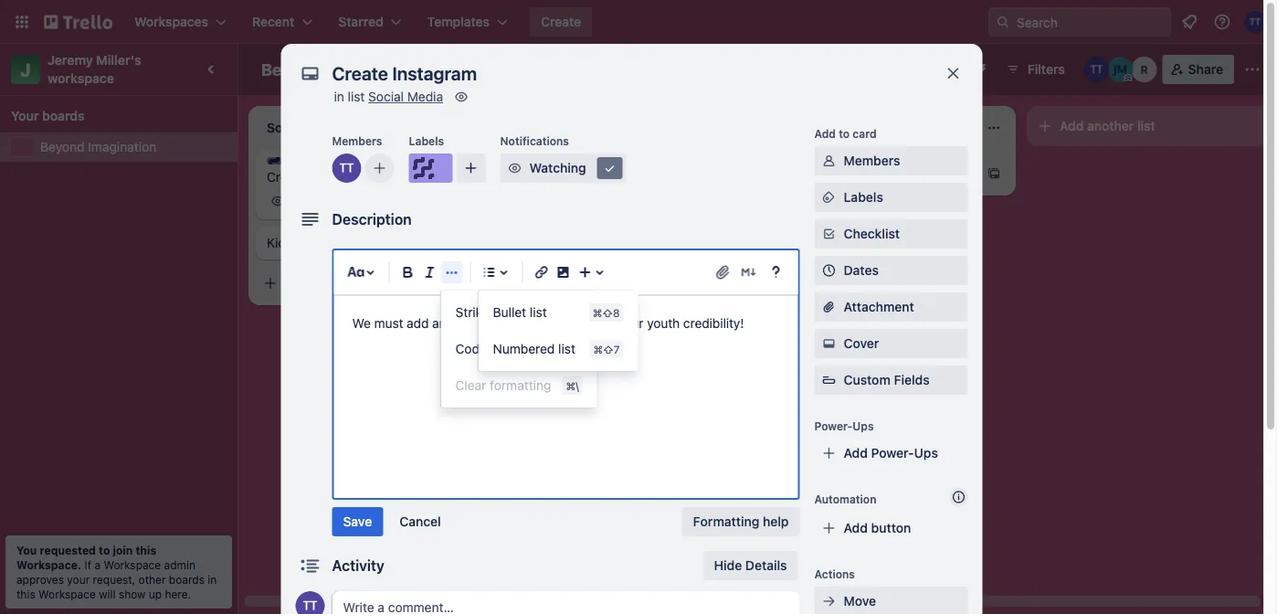 Task type: locate. For each thing, give the bounding box(es) containing it.
1 vertical spatial create
[[267, 170, 306, 185]]

join
[[113, 544, 133, 557]]

in right the other
[[208, 573, 217, 586]]

sm image left the checklist
[[820, 225, 839, 243]]

move link
[[815, 587, 968, 614]]

0 vertical spatial create
[[541, 14, 581, 29]]

beyond
[[261, 59, 321, 79], [40, 139, 85, 154]]

sm image for members
[[820, 152, 839, 170]]

power- down the power-ups
[[872, 446, 915, 461]]

show menu image
[[1244, 60, 1262, 79]]

0 horizontal spatial in
[[208, 573, 217, 586]]

power ups image
[[942, 62, 957, 77]]

link image
[[531, 261, 553, 283]]

this down approves
[[16, 588, 35, 601]]

0 vertical spatial card
[[853, 127, 877, 140]]

add up members link
[[815, 127, 836, 140]]

save
[[343, 514, 372, 529]]

0 horizontal spatial add a card button
[[256, 269, 461, 298]]

another
[[1088, 118, 1135, 133], [432, 316, 478, 331]]

instagram
[[310, 170, 368, 185]]

workspace
[[104, 558, 161, 571], [38, 588, 96, 601]]

2 vertical spatial to
[[99, 544, 110, 557]]

sm image
[[820, 152, 839, 170], [506, 159, 524, 177], [820, 225, 839, 243], [820, 335, 839, 353]]

here.
[[165, 588, 191, 601]]

media
[[518, 316, 554, 331]]

sm image inside move link
[[820, 592, 839, 611]]

1 vertical spatial terry turtle (terryturtle) image
[[296, 591, 325, 614]]

1 horizontal spatial beyond imagination
[[261, 59, 417, 79]]

rubyanndersson (rubyanndersson) image
[[1132, 57, 1158, 82]]

1 vertical spatial boards
[[169, 573, 205, 586]]

0 horizontal spatial color: purple, title: none image
[[267, 157, 303, 165]]

add
[[407, 316, 429, 331]]

0 horizontal spatial a
[[95, 558, 101, 571]]

to up ⌘⇧m
[[557, 316, 569, 331]]

1 vertical spatial labels
[[844, 190, 884, 205]]

image image
[[553, 261, 574, 283]]

⌘\
[[566, 379, 579, 392]]

sm image inside members link
[[820, 152, 839, 170]]

0 vertical spatial another
[[1088, 118, 1135, 133]]

strikethrough
[[456, 305, 536, 320]]

1 vertical spatial to
[[557, 316, 569, 331]]

in
[[334, 89, 344, 104], [208, 573, 217, 586]]

1 vertical spatial this
[[16, 588, 35, 601]]

1 vertical spatial imagination
[[88, 139, 156, 154]]

add down add to card
[[804, 166, 829, 181]]

0 horizontal spatial power-
[[815, 420, 853, 432]]

in inside if a workspace admin approves your request, other boards in this workspace will show up here.
[[208, 573, 217, 586]]

sm image for watching
[[506, 159, 524, 177]]

0 horizontal spatial create
[[267, 170, 306, 185]]

0 vertical spatial boards
[[42, 108, 85, 123]]

button
[[872, 521, 912, 536]]

increase
[[572, 316, 621, 331]]

labels down media
[[409, 134, 444, 147]]

imagination up social
[[324, 59, 417, 79]]

list for in list social media
[[348, 89, 365, 104]]

0 vertical spatial ups
[[853, 420, 874, 432]]

1 vertical spatial workspace
[[38, 588, 96, 601]]

add members to card image
[[372, 159, 387, 177]]

add a card down the kickoff meeting in the top left of the page
[[285, 276, 350, 291]]

attachment button
[[815, 292, 968, 322]]

terry turtle (terryturtle) image
[[1245, 11, 1267, 33], [332, 154, 361, 183], [461, 190, 483, 212]]

1 horizontal spatial power-
[[872, 446, 915, 461]]

up
[[149, 588, 162, 601]]

add a card down add to card
[[804, 166, 869, 181]]

to inside the you requested to join this workspace.
[[99, 544, 110, 557]]

view markdown image
[[740, 263, 758, 282]]

another inside button
[[1088, 118, 1135, 133]]

0 vertical spatial in
[[334, 89, 344, 104]]

0 vertical spatial workspace
[[104, 558, 161, 571]]

add button button
[[815, 514, 968, 543]]

a inside if a workspace admin approves your request, other boards in this workspace will show up here.
[[95, 558, 101, 571]]

media
[[407, 89, 443, 104]]

1 horizontal spatial create
[[541, 14, 581, 29]]

beyond imagination inside beyond imagination link
[[40, 139, 156, 154]]

0 horizontal spatial to
[[99, 544, 110, 557]]

beyond imagination link
[[40, 138, 227, 156]]

back to home image
[[44, 7, 112, 37]]

to
[[839, 127, 850, 140], [557, 316, 569, 331], [99, 544, 110, 557]]

admin
[[164, 558, 196, 571]]

0 vertical spatial labels
[[409, 134, 444, 147]]

0 vertical spatial this
[[136, 544, 156, 557]]

1 vertical spatial beyond imagination
[[40, 139, 156, 154]]

thinking
[[526, 170, 577, 185]]

sm image for checklist
[[820, 225, 839, 243]]

1 horizontal spatial boards
[[169, 573, 205, 586]]

beyond imagination down your boards with 1 items 'element'
[[40, 139, 156, 154]]

another down jeremy miller (jeremymiller198) image
[[1088, 118, 1135, 133]]

add a card button up the we
[[256, 269, 461, 298]]

to left join
[[99, 544, 110, 557]]

add down automation
[[844, 521, 868, 536]]

0 horizontal spatial this
[[16, 588, 35, 601]]

1 horizontal spatial create from template… image
[[987, 166, 1002, 181]]

beyond imagination up social
[[261, 59, 417, 79]]

more formatting image
[[441, 261, 463, 283]]

power- down custom
[[815, 420, 853, 432]]

1 vertical spatial create from template… image
[[468, 276, 483, 291]]

formatting
[[490, 378, 552, 393]]

imagination down your boards with 1 items 'element'
[[88, 139, 156, 154]]

0 vertical spatial beyond
[[261, 59, 321, 79]]

terry turtle (terryturtle) image up lists icon
[[461, 190, 483, 212]]

list right bullet on the left of page
[[530, 305, 547, 320]]

sm image left cover
[[820, 335, 839, 353]]

0 horizontal spatial workspace
[[38, 588, 96, 601]]

2 horizontal spatial terry turtle (terryturtle) image
[[1245, 11, 1267, 33]]

jeremy miller (jeremymiller198) image
[[1108, 57, 1134, 82]]

0 horizontal spatial imagination
[[88, 139, 156, 154]]

0 vertical spatial to
[[839, 127, 850, 140]]

0 horizontal spatial members
[[332, 134, 382, 147]]

add down filters
[[1060, 118, 1084, 133]]

0 vertical spatial members
[[332, 134, 382, 147]]

dates button
[[815, 256, 968, 285]]

our
[[625, 316, 644, 331]]

1 horizontal spatial members
[[844, 153, 901, 168]]

labels link
[[815, 183, 968, 212]]

labels
[[409, 134, 444, 147], [844, 190, 884, 205]]

save button
[[332, 507, 383, 537]]

j
[[20, 58, 31, 80]]

1 horizontal spatial add a card button
[[775, 159, 980, 188]]

watching button
[[500, 154, 627, 183]]

a down the kickoff meeting in the top left of the page
[[313, 276, 320, 291]]

card down meeting on the top left of the page
[[323, 276, 350, 291]]

terry turtle (terryturtle) image
[[1085, 57, 1110, 82], [296, 591, 325, 614]]

list down we must add another social media to increase our youth credibility! text field
[[559, 341, 576, 356]]

2 vertical spatial a
[[95, 558, 101, 571]]

1 horizontal spatial to
[[557, 316, 569, 331]]

0 vertical spatial terry turtle (terryturtle) image
[[1085, 57, 1110, 82]]

boards
[[42, 108, 85, 123], [169, 573, 205, 586]]

terry turtle (terryturtle) image left add members to card image
[[332, 154, 361, 183]]

ups down fields
[[915, 446, 939, 461]]

1 horizontal spatial this
[[136, 544, 156, 557]]

meeting
[[312, 235, 359, 250]]

kickoff meeting link
[[267, 234, 479, 252]]

⌘⇧m
[[550, 343, 579, 356]]

you
[[16, 544, 37, 557]]

labels up the checklist
[[844, 190, 884, 205]]

members down add to card
[[844, 153, 901, 168]]

show
[[119, 588, 146, 601]]

card down add to card
[[842, 166, 869, 181]]

custom fields button
[[815, 371, 968, 389]]

share
[[1189, 62, 1224, 77]]

0 horizontal spatial add a card
[[285, 276, 350, 291]]

sm image right thoughts
[[601, 159, 619, 177]]

a right if
[[95, 558, 101, 571]]

workspace down join
[[104, 558, 161, 571]]

create
[[541, 14, 581, 29], [267, 170, 306, 185]]

attachment
[[844, 299, 915, 314]]

sm image
[[452, 88, 471, 106], [601, 159, 619, 177], [820, 188, 839, 207], [820, 592, 839, 611]]

2 vertical spatial terry turtle (terryturtle) image
[[461, 190, 483, 212]]

list down rubyanndersson (rubyanndersson) icon on the top of the page
[[1138, 118, 1156, 133]]

1 horizontal spatial a
[[313, 276, 320, 291]]

0 horizontal spatial terry turtle (terryturtle) image
[[296, 591, 325, 614]]

italic ⌘i image
[[419, 261, 441, 283]]

1 horizontal spatial terry turtle (terryturtle) image
[[1085, 57, 1110, 82]]

actions
[[815, 568, 855, 580]]

None text field
[[323, 57, 926, 90]]

sm image down actions
[[820, 592, 839, 611]]

list left social
[[348, 89, 365, 104]]

1 vertical spatial members
[[844, 153, 901, 168]]

1 horizontal spatial in
[[334, 89, 344, 104]]

⌘⇧8
[[593, 306, 620, 319]]

ups up add power-ups
[[853, 420, 874, 432]]

card up members link
[[853, 127, 877, 140]]

list
[[348, 89, 365, 104], [1138, 118, 1156, 133], [530, 305, 547, 320], [559, 341, 576, 356]]

primary element
[[0, 0, 1278, 44]]

another up code
[[432, 316, 478, 331]]

add a card button for left the create from template… icon
[[256, 269, 461, 298]]

create inside button
[[541, 14, 581, 29]]

0 horizontal spatial another
[[432, 316, 478, 331]]

sm image inside cover link
[[820, 335, 839, 353]]

lists image
[[478, 261, 500, 283]]

create button
[[530, 7, 592, 37]]

color: purple, title: none image right add members to card image
[[409, 154, 453, 183]]

list inside button
[[1138, 118, 1156, 133]]

boards down admin
[[169, 573, 205, 586]]

1 horizontal spatial labels
[[844, 190, 884, 205]]

boards right your at the left top
[[42, 108, 85, 123]]

approves
[[16, 573, 64, 586]]

1 vertical spatial terry turtle (terryturtle) image
[[332, 154, 361, 183]]

sm image down add to card
[[820, 152, 839, 170]]

1 horizontal spatial add a card
[[804, 166, 869, 181]]

this
[[136, 544, 156, 557], [16, 588, 35, 601]]

members up add members to card image
[[332, 134, 382, 147]]

r button
[[1132, 57, 1158, 82]]

1 horizontal spatial another
[[1088, 118, 1135, 133]]

sm image down add to card
[[820, 188, 839, 207]]

Search field
[[1011, 8, 1171, 36]]

group
[[441, 294, 598, 404], [478, 294, 638, 367]]

your boards
[[11, 108, 85, 123]]

group containing bullet list
[[478, 294, 638, 367]]

1 horizontal spatial workspace
[[104, 558, 161, 571]]

0 horizontal spatial beyond imagination
[[40, 139, 156, 154]]

if a workspace admin approves your request, other boards in this workspace will show up here.
[[16, 558, 217, 601]]

watching
[[530, 160, 587, 175]]

0 vertical spatial beyond imagination
[[261, 59, 417, 79]]

sm image down notifications
[[506, 159, 524, 177]]

workspace down your
[[38, 588, 96, 601]]

custom
[[844, 372, 891, 388]]

1 group from the left
[[441, 294, 598, 404]]

color: bold red, title: "thoughts" element
[[526, 157, 595, 171]]

2 group from the left
[[478, 294, 638, 367]]

thinking link
[[526, 168, 739, 186]]

bullet
[[493, 305, 527, 320]]

add a card
[[804, 166, 869, 181], [285, 276, 350, 291]]

0 vertical spatial add a card button
[[775, 159, 980, 188]]

open help dialog image
[[766, 261, 787, 283]]

0 horizontal spatial beyond
[[40, 139, 85, 154]]

open information menu image
[[1214, 13, 1232, 31]]

code
[[456, 341, 487, 356]]

0 vertical spatial a
[[832, 166, 839, 181]]

0 horizontal spatial boards
[[42, 108, 85, 123]]

color: purple, title: none image
[[409, 154, 453, 183], [267, 157, 303, 165]]

1 vertical spatial power-
[[872, 446, 915, 461]]

power-
[[815, 420, 853, 432], [872, 446, 915, 461]]

add down kickoff
[[285, 276, 309, 291]]

terry turtle (terryturtle) image right open information menu image
[[1245, 11, 1267, 33]]

in down beyond imagination "text box"
[[334, 89, 344, 104]]

color: purple, title: none image up the create instagram at the left top of page
[[267, 157, 303, 165]]

move
[[844, 594, 877, 609]]

0 horizontal spatial terry turtle (terryturtle) image
[[332, 154, 361, 183]]

sm image inside checklist link
[[820, 225, 839, 243]]

add a card button down add to card
[[775, 159, 980, 188]]

this right join
[[136, 544, 156, 557]]

sm image inside watching button
[[506, 159, 524, 177]]

add a card button
[[775, 159, 980, 188], [256, 269, 461, 298]]

you requested to join this workspace.
[[16, 544, 156, 571]]

your boards with 1 items element
[[11, 105, 218, 127]]

Board name text field
[[252, 55, 426, 84]]

0 vertical spatial power-
[[815, 420, 853, 432]]

1 vertical spatial add a card button
[[256, 269, 461, 298]]

1 horizontal spatial ups
[[915, 446, 939, 461]]

0 vertical spatial imagination
[[324, 59, 417, 79]]

Write a comment text field
[[332, 591, 800, 614]]

to up members link
[[839, 127, 850, 140]]

a down add to card
[[832, 166, 839, 181]]

create from template… image
[[987, 166, 1002, 181], [468, 276, 483, 291]]

imagination
[[324, 59, 417, 79], [88, 139, 156, 154]]

1 horizontal spatial imagination
[[324, 59, 417, 79]]

1 horizontal spatial beyond
[[261, 59, 321, 79]]

members link
[[815, 146, 968, 175]]

1 horizontal spatial terry turtle (terryturtle) image
[[461, 190, 483, 212]]

members
[[332, 134, 382, 147], [844, 153, 901, 168]]

add
[[1060, 118, 1084, 133], [815, 127, 836, 140], [804, 166, 829, 181], [285, 276, 309, 291], [844, 446, 868, 461], [844, 521, 868, 536]]

1 vertical spatial in
[[208, 573, 217, 586]]

1 vertical spatial ups
[[915, 446, 939, 461]]

1 vertical spatial another
[[432, 316, 478, 331]]



Task type: describe. For each thing, give the bounding box(es) containing it.
hide
[[714, 558, 742, 573]]

2 horizontal spatial a
[[832, 166, 839, 181]]

cancel button
[[389, 507, 452, 537]]

boards inside 'element'
[[42, 108, 85, 123]]

cancel
[[400, 514, 441, 529]]

we must add another social media to increase our youth credibility!
[[352, 316, 744, 331]]

filters
[[1028, 62, 1065, 77]]

will
[[99, 588, 116, 601]]

add down the power-ups
[[844, 446, 868, 461]]

add a card button for topmost the create from template… icon
[[775, 159, 980, 188]]

jeremy
[[48, 53, 93, 68]]

hide details link
[[703, 551, 798, 580]]

workspace.
[[16, 558, 81, 571]]

sm image down workspace visible icon
[[452, 88, 471, 106]]

1 vertical spatial a
[[313, 276, 320, 291]]

to inside text field
[[557, 316, 569, 331]]

numbered
[[493, 341, 555, 356]]

boards inside if a workspace admin approves your request, other boards in this workspace will show up here.
[[169, 573, 205, 586]]

kickoff
[[267, 235, 308, 250]]

add power-ups
[[844, 446, 939, 461]]

add power-ups link
[[815, 439, 968, 468]]

in list social media
[[334, 89, 443, 104]]

must
[[374, 316, 404, 331]]

your
[[67, 573, 90, 586]]

notifications
[[500, 134, 569, 147]]

0 horizontal spatial ups
[[853, 420, 874, 432]]

custom fields
[[844, 372, 930, 388]]

description
[[332, 211, 412, 228]]

jeremy miller's workspace
[[48, 53, 145, 86]]

we
[[352, 316, 371, 331]]

⌘⇧7
[[594, 343, 620, 356]]

Main content area, start typing to enter text. text field
[[352, 313, 780, 335]]

sm image inside watching button
[[601, 159, 619, 177]]

1 vertical spatial beyond
[[40, 139, 85, 154]]

add another list button
[[1027, 106, 1276, 146]]

filters button
[[1001, 55, 1071, 84]]

2 horizontal spatial to
[[839, 127, 850, 140]]

sm image for cover
[[820, 335, 839, 353]]

cover link
[[815, 329, 968, 358]]

editor toolbar toolbar
[[341, 258, 791, 408]]

0 horizontal spatial create from template… image
[[468, 276, 483, 291]]

this inside the you requested to join this workspace.
[[136, 544, 156, 557]]

automation image
[[968, 55, 993, 80]]

sm image inside labels link
[[820, 188, 839, 207]]

1 vertical spatial add a card
[[285, 276, 350, 291]]

create instagram link
[[267, 168, 479, 186]]

search image
[[996, 15, 1011, 29]]

list for bullet list
[[530, 305, 547, 320]]

other
[[139, 573, 166, 586]]

dates
[[844, 263, 879, 278]]

another inside text field
[[432, 316, 478, 331]]

checklist link
[[815, 219, 968, 249]]

1 horizontal spatial color: purple, title: none image
[[409, 154, 453, 183]]

fields
[[894, 372, 930, 388]]

workspace visible image
[[470, 62, 485, 77]]

group containing strikethrough
[[441, 294, 598, 404]]

create for create instagram
[[267, 170, 306, 185]]

imagination inside "text box"
[[324, 59, 417, 79]]

0 vertical spatial terry turtle (terryturtle) image
[[1245, 11, 1267, 33]]

power- inside add power-ups link
[[872, 446, 915, 461]]

formatting help link
[[682, 507, 800, 537]]

1 vertical spatial card
[[842, 166, 869, 181]]

workspace
[[48, 71, 114, 86]]

credibility!
[[684, 316, 744, 331]]

beyond inside "text box"
[[261, 59, 321, 79]]

social
[[368, 89, 404, 104]]

this inside if a workspace admin approves your request, other boards in this workspace will show up here.
[[16, 588, 35, 601]]

clear formatting
[[456, 378, 552, 393]]

formatting help
[[693, 514, 789, 529]]

social
[[481, 316, 515, 331]]

kickoff meeting
[[267, 235, 359, 250]]

text styles image
[[345, 261, 367, 283]]

0 notifications image
[[1179, 11, 1201, 33]]

cover
[[844, 336, 880, 351]]

thoughts
[[545, 158, 595, 171]]

youth
[[647, 316, 680, 331]]

formatting
[[693, 514, 760, 529]]

power-ups
[[815, 420, 874, 432]]

attach and insert link image
[[714, 263, 733, 282]]

star or unstar board image
[[437, 62, 452, 77]]

beyond imagination inside beyond imagination "text box"
[[261, 59, 417, 79]]

2 vertical spatial card
[[323, 276, 350, 291]]

ups inside add power-ups link
[[915, 446, 939, 461]]

activity
[[332, 557, 385, 574]]

clear
[[456, 378, 487, 393]]

add to card
[[815, 127, 877, 140]]

requested
[[40, 544, 96, 557]]

details
[[746, 558, 787, 573]]

social media link
[[368, 89, 443, 104]]

list for numbered list
[[559, 341, 576, 356]]

help
[[763, 514, 789, 529]]

numbered list
[[493, 341, 576, 356]]

automation
[[815, 493, 877, 505]]

thoughts thinking
[[526, 158, 595, 185]]

if
[[85, 558, 91, 571]]

0 vertical spatial create from template… image
[[987, 166, 1002, 181]]

checklist
[[844, 226, 900, 241]]

bullet list
[[493, 305, 547, 320]]

share button
[[1163, 55, 1235, 84]]

0 vertical spatial add a card
[[804, 166, 869, 181]]

bold ⌘b image
[[397, 261, 419, 283]]

request,
[[93, 573, 135, 586]]

your
[[11, 108, 39, 123]]

0 horizontal spatial labels
[[409, 134, 444, 147]]

create for create
[[541, 14, 581, 29]]

add another list
[[1060, 118, 1156, 133]]

r
[[1141, 63, 1149, 76]]

hide details
[[714, 558, 787, 573]]



Task type: vqa. For each thing, say whether or not it's contained in the screenshot.
the bottom ups
yes



